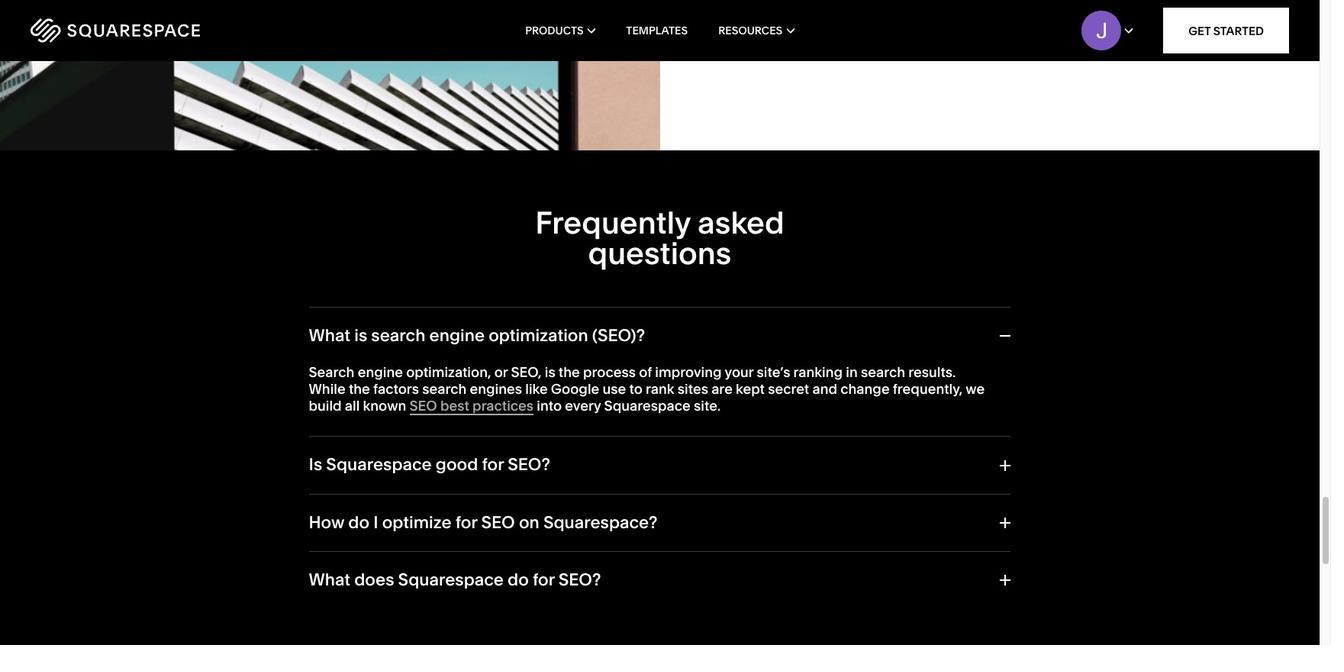 Task type: locate. For each thing, give the bounding box(es) containing it.
to
[[630, 380, 643, 398]]

1 vertical spatial for
[[456, 512, 478, 533]]

0 horizontal spatial engine
[[358, 364, 403, 381]]

site's
[[757, 364, 791, 381]]

what up search in the left bottom of the page
[[309, 325, 351, 346]]

products
[[525, 24, 584, 37]]

seo best practices link
[[410, 397, 534, 416]]

1 horizontal spatial the
[[559, 364, 580, 381]]

0 vertical spatial what
[[309, 325, 351, 346]]

seo? up on
[[508, 455, 551, 475]]

rank
[[646, 380, 675, 398]]

seo best practices into every squarespace site.
[[410, 397, 721, 414]]

process
[[583, 364, 636, 381]]

get started link
[[1164, 8, 1290, 53]]

0 horizontal spatial seo
[[410, 397, 437, 414]]

0 vertical spatial do
[[348, 512, 370, 533]]

0 vertical spatial is
[[354, 325, 367, 346]]

search
[[309, 364, 355, 381]]

do left i
[[348, 512, 370, 533]]

asked
[[698, 204, 785, 241]]

for down on
[[533, 570, 555, 590]]

i
[[374, 512, 378, 533]]

do
[[348, 512, 370, 533], [508, 570, 529, 590]]

templates link
[[626, 0, 688, 61]]

questions
[[588, 234, 732, 272]]

are
[[712, 380, 733, 398]]

0 horizontal spatial seo?
[[508, 455, 551, 475]]

seo? down squarespace?
[[559, 570, 601, 590]]

for
[[482, 455, 504, 475], [456, 512, 478, 533], [533, 570, 555, 590]]

for right optimize
[[456, 512, 478, 533]]

2 what from the top
[[309, 570, 351, 590]]

1 what from the top
[[309, 325, 351, 346]]

get
[[1189, 23, 1211, 38]]

engine up optimization,
[[429, 325, 485, 346]]

squarespace
[[604, 397, 691, 414], [326, 455, 432, 475], [398, 570, 504, 590]]

1 horizontal spatial do
[[508, 570, 529, 590]]

is
[[354, 325, 367, 346], [545, 364, 556, 381]]

do down on
[[508, 570, 529, 590]]

what left does
[[309, 570, 351, 590]]

how
[[309, 512, 345, 533]]

practices
[[473, 397, 534, 414]]

squarespace down of
[[604, 397, 691, 414]]

all
[[345, 397, 360, 414]]

is right seo,
[[545, 364, 556, 381]]

for for do
[[533, 570, 555, 590]]

products button
[[525, 0, 596, 61]]

secret
[[768, 380, 810, 398]]

1 horizontal spatial seo
[[481, 512, 515, 533]]

1 vertical spatial seo
[[481, 512, 515, 533]]

0 horizontal spatial for
[[456, 512, 478, 533]]

seo
[[410, 397, 437, 414], [481, 512, 515, 533]]

seo left best
[[410, 397, 437, 414]]

site.
[[694, 397, 721, 414]]

search
[[371, 325, 426, 346], [861, 364, 906, 381], [422, 380, 467, 398]]

in
[[846, 364, 858, 381]]

seo left on
[[481, 512, 515, 533]]

squarespace up i
[[326, 455, 432, 475]]

2 vertical spatial for
[[533, 570, 555, 590]]

0 vertical spatial engine
[[429, 325, 485, 346]]

1 horizontal spatial is
[[545, 364, 556, 381]]

0 vertical spatial seo?
[[508, 455, 551, 475]]

is up search in the left bottom of the page
[[354, 325, 367, 346]]

change
[[841, 380, 890, 398]]

squarespace?
[[544, 512, 658, 533]]

0 vertical spatial for
[[482, 455, 504, 475]]

optimization,
[[406, 364, 491, 381]]

what
[[309, 325, 351, 346], [309, 570, 351, 590]]

engine up the known at the bottom of page
[[358, 364, 403, 381]]

optimization
[[489, 325, 588, 346]]

0 horizontal spatial the
[[349, 380, 370, 398]]

we
[[966, 380, 985, 398]]

templates
[[626, 24, 688, 37]]

search up "factors" at left
[[371, 325, 426, 346]]

what does squarespace do for seo?
[[309, 570, 601, 590]]

1 vertical spatial what
[[309, 570, 351, 590]]

2 horizontal spatial for
[[533, 570, 555, 590]]

squarespace down how do i optimize for seo on squarespace?
[[398, 570, 504, 590]]

seo,
[[511, 364, 542, 381]]

seo?
[[508, 455, 551, 475], [559, 570, 601, 590]]

the right "while"
[[349, 380, 370, 398]]

site translation extension ui image
[[0, 0, 660, 150]]

the
[[559, 364, 580, 381], [349, 380, 370, 398]]

1 vertical spatial is
[[545, 364, 556, 381]]

how do i optimize for seo on squarespace?
[[309, 512, 658, 533]]

search right "factors" at left
[[422, 380, 467, 398]]

engine
[[429, 325, 485, 346], [358, 364, 403, 381]]

for right good in the bottom left of the page
[[482, 455, 504, 475]]

squarespace logo image
[[31, 18, 200, 43]]

or
[[495, 364, 508, 381]]

every
[[565, 397, 601, 414]]

1 horizontal spatial seo?
[[559, 570, 601, 590]]

1 vertical spatial engine
[[358, 364, 403, 381]]

(seo)?
[[592, 325, 645, 346]]

the up seo best practices into every squarespace site. on the bottom of page
[[559, 364, 580, 381]]

0 horizontal spatial is
[[354, 325, 367, 346]]

squarespace logo link
[[31, 18, 282, 43]]

0 horizontal spatial do
[[348, 512, 370, 533]]



Task type: vqa. For each thing, say whether or not it's contained in the screenshot.
Products
yes



Task type: describe. For each thing, give the bounding box(es) containing it.
results.
[[909, 364, 956, 381]]

1 vertical spatial do
[[508, 570, 529, 590]]

on
[[519, 512, 540, 533]]

like
[[526, 380, 548, 398]]

of
[[639, 364, 652, 381]]

kept
[[736, 380, 765, 398]]

and
[[813, 380, 838, 398]]

search right in
[[861, 364, 906, 381]]

factors
[[373, 380, 419, 398]]

0 vertical spatial squarespace
[[604, 397, 691, 414]]

1 horizontal spatial for
[[482, 455, 504, 475]]

0 vertical spatial seo
[[410, 397, 437, 414]]

engine inside search engine optimization, or seo, is the process of improving your site's ranking in search results. while the factors search engines like google use to rank sites are kept secret and change frequently, we build all known
[[358, 364, 403, 381]]

build
[[309, 397, 342, 414]]

1 vertical spatial seo?
[[559, 570, 601, 590]]

get started
[[1189, 23, 1264, 38]]

what for what does squarespace do for seo?
[[309, 570, 351, 590]]

your
[[725, 364, 754, 381]]

is inside search engine optimization, or seo, is the process of improving your site's ranking in search results. while the factors search engines like google use to rank sites are kept secret and change frequently, we build all known
[[545, 364, 556, 381]]

is
[[309, 455, 322, 475]]

is squarespace good for seo?
[[309, 455, 551, 475]]

frequently asked questions
[[535, 204, 785, 272]]

1 vertical spatial squarespace
[[326, 455, 432, 475]]

sites
[[678, 380, 709, 398]]

google
[[551, 380, 600, 398]]

does
[[354, 570, 394, 590]]

use
[[603, 380, 626, 398]]

while
[[309, 380, 346, 398]]

frequently
[[535, 204, 691, 241]]

good
[[436, 455, 478, 475]]

frequently,
[[893, 380, 963, 398]]

into
[[537, 397, 562, 414]]

improving
[[655, 364, 722, 381]]

best
[[441, 397, 469, 414]]

resources
[[719, 24, 783, 37]]

ranking
[[794, 364, 843, 381]]

optimize
[[382, 512, 452, 533]]

resources button
[[719, 0, 795, 61]]

1 horizontal spatial engine
[[429, 325, 485, 346]]

known
[[363, 397, 406, 414]]

for for optimize
[[456, 512, 478, 533]]

search engine optimization, or seo, is the process of improving your site's ranking in search results. while the factors search engines like google use to rank sites are kept secret and change frequently, we build all known
[[309, 364, 985, 414]]

2 vertical spatial squarespace
[[398, 570, 504, 590]]

engines
[[470, 380, 522, 398]]

what is search engine optimization (seo)?
[[309, 325, 645, 346]]

what for what is search engine optimization (seo)?
[[309, 325, 351, 346]]

started
[[1214, 23, 1264, 38]]



